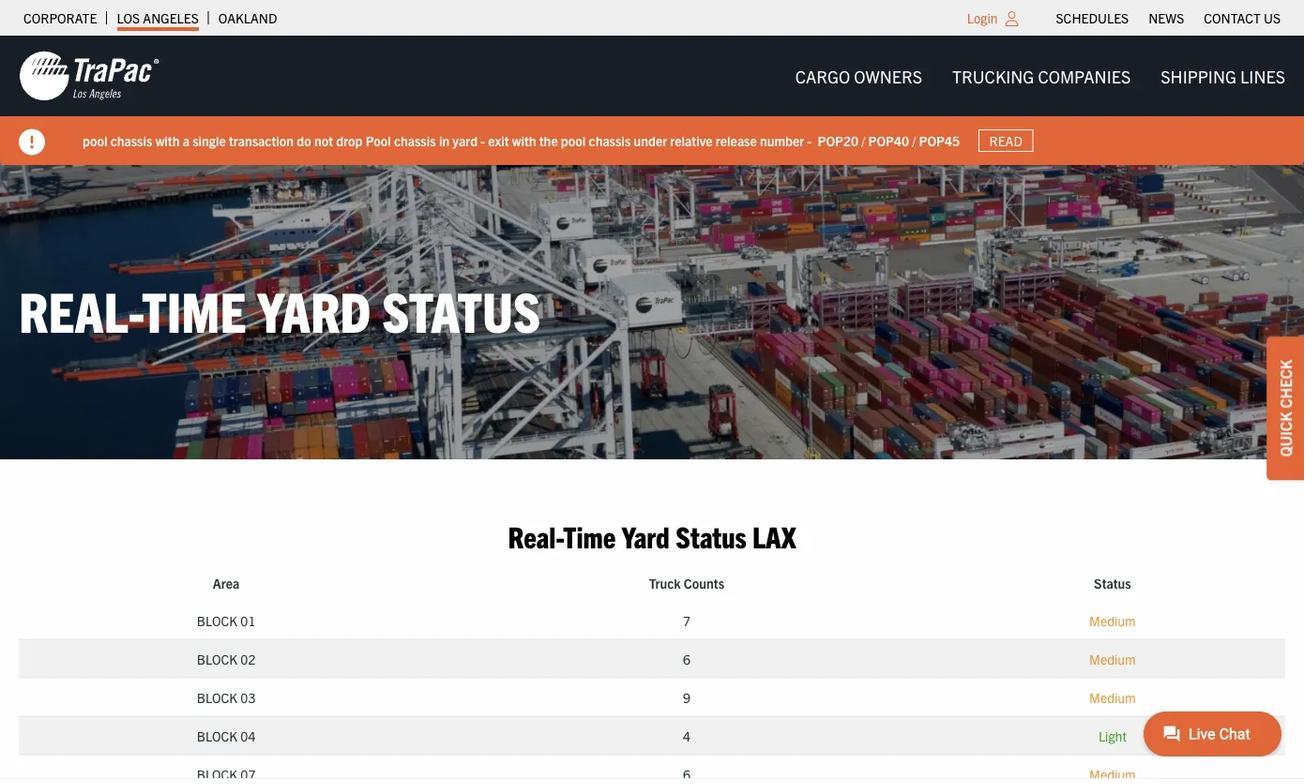 Task type: locate. For each thing, give the bounding box(es) containing it.
0 horizontal spatial real-
[[19, 276, 142, 344]]

1 vertical spatial status
[[676, 518, 747, 555]]

2 vertical spatial medium
[[1090, 689, 1136, 706]]

2 block from the top
[[197, 651, 238, 668]]

pop45
[[919, 132, 960, 149]]

0 horizontal spatial status
[[382, 276, 541, 344]]

companies
[[1038, 65, 1131, 86]]

1 horizontal spatial yard
[[622, 518, 670, 555]]

02
[[241, 651, 256, 668]]

4 block from the top
[[197, 728, 238, 744]]

banner
[[0, 36, 1304, 165]]

1 horizontal spatial -
[[807, 132, 812, 149]]

block
[[197, 612, 238, 629], [197, 651, 238, 668], [197, 689, 238, 706], [197, 728, 238, 744]]

time for real-time yard status
[[142, 276, 247, 344]]

trucking
[[953, 65, 1034, 86]]

1 / from the left
[[862, 132, 866, 149]]

0 vertical spatial menu bar
[[1046, 5, 1291, 31]]

under
[[634, 132, 667, 149]]

1 horizontal spatial real-
[[508, 518, 563, 555]]

with
[[155, 132, 180, 149], [512, 132, 536, 149]]

pool chassis with a single transaction  do not drop pool chassis in yard -  exit with the pool chassis under relative release number -  pop20 / pop40 / pop45
[[83, 132, 960, 149]]

1 vertical spatial yard
[[622, 518, 670, 555]]

2 medium from the top
[[1090, 651, 1136, 668]]

/ right pop20
[[862, 132, 866, 149]]

0 horizontal spatial time
[[142, 276, 247, 344]]

menu bar inside banner
[[780, 57, 1301, 95]]

pool right the at the left top of page
[[561, 132, 586, 149]]

menu bar down light icon
[[780, 57, 1301, 95]]

1 vertical spatial time
[[563, 518, 616, 555]]

0 horizontal spatial yard
[[258, 276, 371, 344]]

truck
[[649, 575, 681, 592]]

block 03
[[197, 689, 256, 706]]

0 vertical spatial time
[[142, 276, 247, 344]]

0 horizontal spatial -
[[481, 132, 485, 149]]

1 vertical spatial medium
[[1090, 651, 1136, 668]]

news
[[1149, 9, 1185, 26]]

3 medium from the top
[[1090, 689, 1136, 706]]

0 vertical spatial yard
[[258, 276, 371, 344]]

1 horizontal spatial chassis
[[394, 132, 436, 149]]

medium for 7
[[1090, 612, 1136, 629]]

1 pool from the left
[[83, 132, 107, 149]]

status for real-time yard status lax
[[676, 518, 747, 555]]

check
[[1276, 360, 1295, 409]]

1 vertical spatial menu bar
[[780, 57, 1301, 95]]

quick check link
[[1267, 337, 1304, 481]]

menu bar containing cargo owners
[[780, 57, 1301, 95]]

block left 01
[[197, 612, 238, 629]]

block for block 01
[[197, 612, 238, 629]]

not
[[314, 132, 333, 149]]

0 vertical spatial medium
[[1090, 612, 1136, 629]]

0 horizontal spatial /
[[862, 132, 866, 149]]

menu bar
[[1046, 5, 1291, 31], [780, 57, 1301, 95]]

- right number
[[807, 132, 812, 149]]

9
[[683, 689, 691, 706]]

2 horizontal spatial chassis
[[589, 132, 631, 149]]

0 horizontal spatial chassis
[[110, 132, 152, 149]]

pool
[[83, 132, 107, 149], [561, 132, 586, 149]]

0 vertical spatial real-
[[19, 276, 142, 344]]

status
[[382, 276, 541, 344], [676, 518, 747, 555], [1094, 575, 1132, 592]]

shipping lines link
[[1146, 57, 1301, 95]]

/ left pop45
[[912, 132, 916, 149]]

1 medium from the top
[[1090, 612, 1136, 629]]

chassis left in
[[394, 132, 436, 149]]

the
[[539, 132, 558, 149]]

corporate link
[[23, 5, 97, 31]]

2 - from the left
[[807, 132, 812, 149]]

relative
[[670, 132, 713, 149]]

yard
[[258, 276, 371, 344], [622, 518, 670, 555]]

1 chassis from the left
[[110, 132, 152, 149]]

time for real-time yard status lax
[[563, 518, 616, 555]]

0 horizontal spatial with
[[155, 132, 180, 149]]

quick check
[[1276, 360, 1295, 457]]

oakland link
[[218, 5, 277, 31]]

1 horizontal spatial /
[[912, 132, 916, 149]]

7
[[683, 612, 691, 629]]

1 horizontal spatial time
[[563, 518, 616, 555]]

los angeles link
[[117, 5, 199, 31]]

1 horizontal spatial status
[[676, 518, 747, 555]]

schedules link
[[1056, 5, 1129, 31]]

chassis
[[110, 132, 152, 149], [394, 132, 436, 149], [589, 132, 631, 149]]

yard
[[453, 132, 478, 149]]

yard for real-time yard status
[[258, 276, 371, 344]]

yard for real-time yard status lax
[[622, 518, 670, 555]]

block left 04 on the left bottom of the page
[[197, 728, 238, 744]]

6
[[683, 651, 691, 668]]

1 horizontal spatial pool
[[561, 132, 586, 149]]

contact
[[1204, 9, 1261, 26]]

time
[[142, 276, 247, 344], [563, 518, 616, 555]]

medium
[[1090, 612, 1136, 629], [1090, 651, 1136, 668], [1090, 689, 1136, 706]]

- left exit
[[481, 132, 485, 149]]

los angeles
[[117, 9, 199, 26]]

medium for 6
[[1090, 651, 1136, 668]]

0 horizontal spatial pool
[[83, 132, 107, 149]]

us
[[1264, 9, 1281, 26]]

pop40
[[869, 132, 909, 149]]

menu bar up the shipping
[[1046, 5, 1291, 31]]

2 vertical spatial status
[[1094, 575, 1132, 592]]

shipping
[[1161, 65, 1237, 86]]

cargo owners
[[796, 65, 923, 86]]

block left 03
[[197, 689, 238, 706]]

quick
[[1276, 412, 1295, 457]]

1 block from the top
[[197, 612, 238, 629]]

pool right solid icon
[[83, 132, 107, 149]]

light
[[1099, 728, 1127, 744]]

with left a
[[155, 132, 180, 149]]

medium for 9
[[1090, 689, 1136, 706]]

corporate
[[23, 9, 97, 26]]

block left 02 in the bottom of the page
[[197, 651, 238, 668]]

-
[[481, 132, 485, 149], [807, 132, 812, 149]]

0 vertical spatial status
[[382, 276, 541, 344]]

exit
[[488, 132, 509, 149]]

chassis left a
[[110, 132, 152, 149]]

1 vertical spatial real-
[[508, 518, 563, 555]]

number
[[760, 132, 804, 149]]

1 horizontal spatial with
[[512, 132, 536, 149]]

in
[[439, 132, 450, 149]]

cargo owners link
[[780, 57, 938, 95]]

real-
[[19, 276, 142, 344], [508, 518, 563, 555]]

3 block from the top
[[197, 689, 238, 706]]

chassis left under
[[589, 132, 631, 149]]

real- for real-time yard status
[[19, 276, 142, 344]]

/
[[862, 132, 866, 149], [912, 132, 916, 149]]

lax
[[753, 518, 796, 555]]

with left the at the left top of page
[[512, 132, 536, 149]]

trucking companies
[[953, 65, 1131, 86]]



Task type: describe. For each thing, give the bounding box(es) containing it.
block 01
[[197, 612, 256, 629]]

los angeles image
[[19, 50, 160, 102]]

status for real-time yard status
[[382, 276, 541, 344]]

03
[[241, 689, 256, 706]]

single
[[193, 132, 226, 149]]

shipping lines
[[1161, 65, 1286, 86]]

oakland
[[218, 9, 277, 26]]

block 02
[[197, 651, 256, 668]]

real-time yard status
[[19, 276, 541, 344]]

los
[[117, 9, 140, 26]]

lines
[[1241, 65, 1286, 86]]

solid image
[[19, 129, 45, 155]]

04
[[241, 728, 256, 744]]

read
[[990, 132, 1023, 149]]

contact us link
[[1204, 5, 1281, 31]]

real- for real-time yard status lax
[[508, 518, 563, 555]]

area
[[213, 575, 240, 592]]

block for block 02
[[197, 651, 238, 668]]

4
[[683, 728, 691, 744]]

a
[[183, 132, 190, 149]]

pool
[[366, 132, 391, 149]]

banner containing cargo owners
[[0, 36, 1304, 165]]

truck counts
[[649, 575, 725, 592]]

read link
[[979, 129, 1034, 152]]

release
[[716, 132, 757, 149]]

login link
[[967, 9, 998, 26]]

do
[[297, 132, 311, 149]]

menu bar containing schedules
[[1046, 5, 1291, 31]]

news link
[[1149, 5, 1185, 31]]

2 pool from the left
[[561, 132, 586, 149]]

real-time yard status lax
[[508, 518, 796, 555]]

3 chassis from the left
[[589, 132, 631, 149]]

2 chassis from the left
[[394, 132, 436, 149]]

contact us
[[1204, 9, 1281, 26]]

2 horizontal spatial status
[[1094, 575, 1132, 592]]

angeles
[[143, 9, 199, 26]]

counts
[[684, 575, 725, 592]]

schedules
[[1056, 9, 1129, 26]]

2 / from the left
[[912, 132, 916, 149]]

cargo
[[796, 65, 850, 86]]

block 04
[[197, 728, 256, 744]]

01
[[241, 612, 256, 629]]

1 with from the left
[[155, 132, 180, 149]]

owners
[[854, 65, 923, 86]]

block for block 04
[[197, 728, 238, 744]]

pop20
[[818, 132, 859, 149]]

block for block 03
[[197, 689, 238, 706]]

drop
[[336, 132, 363, 149]]

trucking companies link
[[938, 57, 1146, 95]]

2 with from the left
[[512, 132, 536, 149]]

light image
[[1006, 11, 1019, 26]]

1 - from the left
[[481, 132, 485, 149]]

transaction
[[229, 132, 294, 149]]

login
[[967, 9, 998, 26]]



Task type: vqa. For each thing, say whether or not it's contained in the screenshot.
Shipping Lines link
yes



